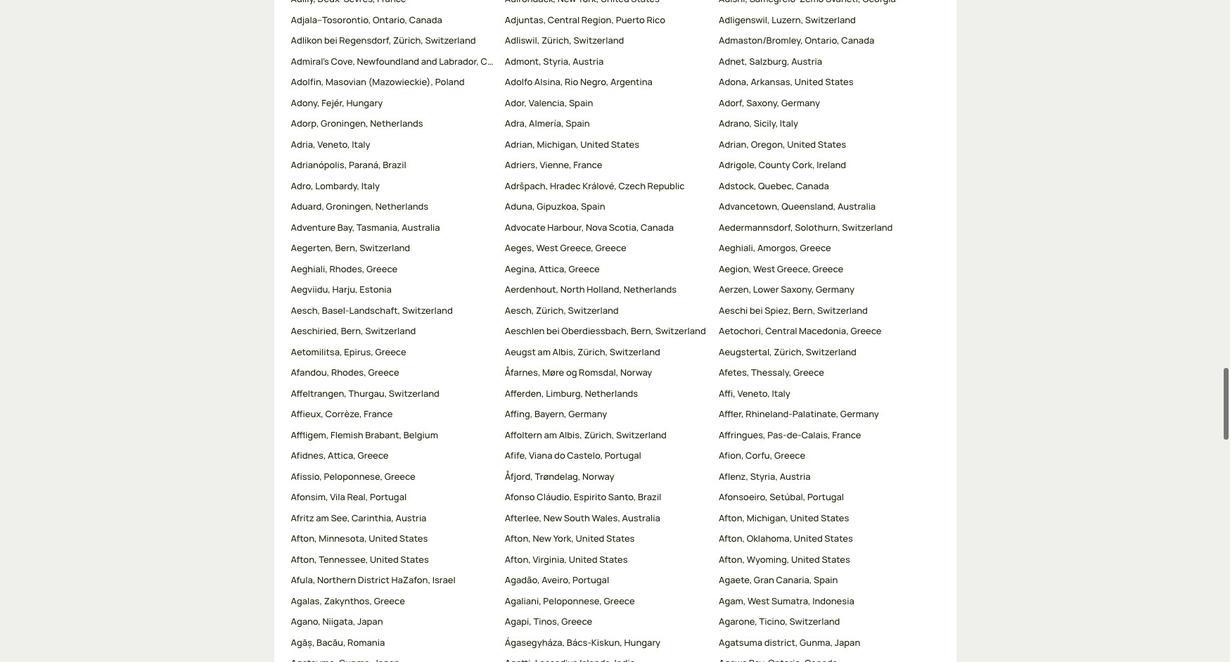 Task type: vqa. For each thing, say whether or not it's contained in the screenshot.
Giving back
no



Task type: locate. For each thing, give the bounding box(es) containing it.
new left york,
[[533, 532, 552, 545]]

1 vertical spatial brazil
[[638, 491, 662, 503]]

portugal down aflenz, styria, austria link
[[808, 491, 844, 503]]

afonsim,
[[291, 491, 328, 503]]

1 vertical spatial west
[[754, 262, 776, 275]]

france for adriers, vienne, france
[[574, 159, 603, 171]]

australia inside adventure bay, tasmania, australia link
[[402, 221, 440, 234]]

adona, arkansas, united states link
[[719, 76, 922, 89]]

greece, inside aegion, west greece, greece link
[[778, 262, 811, 275]]

austria for admont, styria, austria
[[573, 55, 604, 67]]

adršpach, hradec králové, czech republic
[[505, 179, 685, 192]]

agano, niigata, japan link
[[291, 615, 494, 629]]

bern, inside aeschi bei spiez, bern, switzerland "link"
[[793, 304, 816, 317]]

peloponnese, up 'real,'
[[324, 470, 383, 483]]

1 aesch, from the left
[[291, 304, 320, 317]]

styria, down afion, corfu, greece
[[751, 470, 778, 483]]

republic
[[648, 179, 685, 192]]

1 vertical spatial hungary
[[624, 636, 661, 649]]

agalas,
[[291, 594, 322, 607]]

epirus,
[[344, 345, 374, 358]]

aflenz, styria, austria link
[[719, 470, 922, 484]]

united down adnet, salzburg, austria link
[[795, 76, 824, 88]]

adrian, inside adrian, michigan, united states link
[[505, 138, 535, 150]]

adlikon bei regensdorf, zürich, switzerland
[[291, 34, 476, 47]]

greece down aetomilitsa, epirus, greece link
[[368, 366, 399, 379]]

agapi,
[[505, 615, 532, 628]]

adrian, inside adrian, oregon, united states link
[[719, 138, 749, 150]]

1 vertical spatial attica,
[[328, 449, 356, 462]]

0 vertical spatial greece,
[[560, 242, 594, 254]]

0 vertical spatial ontario,
[[373, 13, 408, 26]]

greece inside aeges, west greece, greece link
[[596, 242, 627, 254]]

affi, veneto, italy
[[719, 387, 791, 400]]

states inside "link"
[[825, 76, 854, 88]]

0 vertical spatial bei
[[324, 34, 338, 47]]

0 vertical spatial peloponnese,
[[324, 470, 383, 483]]

portugal inside 'link'
[[573, 574, 609, 586]]

greece, down harbour,
[[560, 242, 594, 254]]

greece inside aeghiali, amorgos, greece link
[[800, 242, 831, 254]]

afton, left oklahoma, at the bottom of page
[[719, 532, 745, 545]]

switzerland up gunma,
[[790, 615, 840, 628]]

italy up the adrian, oregon, united states
[[780, 117, 799, 130]]

aesch, inside aesch, basel-landschaft, switzerland link
[[291, 304, 320, 317]]

italy down afetes, thessaly, greece at the right
[[772, 387, 791, 400]]

austria inside adnet, salzburg, austria link
[[792, 55, 823, 67]]

adrian, for adrian, oregon, united states
[[719, 138, 749, 150]]

0 horizontal spatial michigan,
[[537, 138, 579, 150]]

west up "aegina, attica, greece"
[[536, 242, 559, 254]]

1 vertical spatial michigan,
[[747, 511, 789, 524]]

adnet, salzburg, austria
[[719, 55, 823, 67]]

states down afonsoeiro, setúbal, portugal link
[[821, 511, 850, 524]]

greece down aeugstertal, zürich, switzerland link
[[794, 366, 825, 379]]

1 vertical spatial saxony,
[[781, 283, 814, 296]]

afton, oklahoma, united states link
[[719, 532, 922, 546]]

rhodes, up harju,
[[330, 262, 365, 275]]

0 horizontal spatial attica,
[[328, 449, 356, 462]]

zürich, down the oberdiessbach,
[[578, 345, 608, 358]]

1 vertical spatial norway
[[583, 470, 615, 483]]

aegion,
[[719, 262, 752, 275]]

0 horizontal spatial france
[[364, 408, 393, 420]]

1 vertical spatial new
[[533, 532, 552, 545]]

australia down aduard, groningen, netherlands link
[[402, 221, 440, 234]]

bern, up aetochori, central macedonia, greece
[[793, 304, 816, 317]]

1 vertical spatial central
[[766, 325, 798, 337]]

1 horizontal spatial styria,
[[751, 470, 778, 483]]

states down adnet, salzburg, austria link
[[825, 76, 854, 88]]

albis, inside affoltern am albis, zürich, switzerland 'link'
[[559, 428, 582, 441]]

åfarnes, møre og romsdal, norway link
[[505, 366, 708, 380]]

admont, styria, austria
[[505, 55, 604, 67]]

west
[[536, 242, 559, 254], [754, 262, 776, 275], [748, 594, 770, 607]]

france right calais,
[[833, 428, 862, 441]]

austria for aflenz, styria, austria
[[780, 470, 811, 483]]

trøndelag,
[[535, 470, 581, 483]]

japan right gunma,
[[835, 636, 861, 649]]

1 horizontal spatial france
[[574, 159, 603, 171]]

greece inside aeghiali, rhodes, greece link
[[367, 262, 398, 275]]

admaston/bromley,
[[719, 34, 803, 47]]

aeghiali, up aegviidu, at the left
[[291, 262, 328, 275]]

1 adrian, from the left
[[505, 138, 535, 150]]

2 horizontal spatial france
[[833, 428, 862, 441]]

1 horizontal spatial michigan,
[[747, 511, 789, 524]]

0 horizontal spatial japan
[[357, 615, 383, 628]]

advancetown,
[[719, 200, 780, 213]]

zürich, up admont, styria, austria
[[542, 34, 572, 47]]

1 vertical spatial bei
[[750, 304, 763, 317]]

united down afonsoeiro, setúbal, portugal link
[[791, 511, 819, 524]]

japan up romania
[[357, 615, 383, 628]]

dialog
[[0, 0, 1231, 662]]

1 horizontal spatial veneto,
[[738, 387, 770, 400]]

bei left 'spiez,'
[[750, 304, 763, 317]]

0 horizontal spatial styria,
[[543, 55, 571, 67]]

michigan, up vienne,
[[537, 138, 579, 150]]

albis, for aeugst
[[553, 345, 576, 358]]

1 vertical spatial rhodes,
[[331, 366, 366, 379]]

hungary up adorp, groningen, netherlands
[[347, 96, 383, 109]]

1 horizontal spatial greece,
[[778, 262, 811, 275]]

0 vertical spatial veneto,
[[318, 138, 350, 150]]

0 vertical spatial new
[[544, 511, 562, 524]]

switzerland up the oberdiessbach,
[[568, 304, 619, 317]]

saxony, up aeschi bei spiez, bern, switzerland
[[781, 283, 814, 296]]

styria, down adliswil, zürich, switzerland
[[543, 55, 571, 67]]

0 horizontal spatial aesch,
[[291, 304, 320, 317]]

0 horizontal spatial saxony,
[[747, 96, 780, 109]]

afton, for afton, oklahoma, united states
[[719, 532, 745, 545]]

advocate harbour, nova scotia, canada
[[505, 221, 674, 234]]

0 vertical spatial australia
[[838, 200, 876, 213]]

1 horizontal spatial adrian,
[[719, 138, 749, 150]]

0 horizontal spatial greece,
[[560, 242, 594, 254]]

france inside 'link'
[[364, 408, 393, 420]]

states down adra, almería, spain link
[[611, 138, 640, 150]]

adligenswil, luzern, switzerland link
[[719, 13, 922, 27]]

0 horizontal spatial hungary
[[347, 96, 383, 109]]

greece inside aetomilitsa, epirus, greece link
[[375, 345, 406, 358]]

adjuntas,
[[505, 13, 546, 26]]

1 horizontal spatial peloponnese,
[[543, 594, 602, 607]]

aegerten, bern, switzerland
[[291, 242, 410, 254]]

afonso cláudio, espirito santo, brazil
[[505, 491, 662, 503]]

spain up 'adrian, michigan, united states'
[[566, 117, 590, 130]]

am down bayern,
[[544, 428, 557, 441]]

west up lower
[[754, 262, 776, 275]]

michigan, up oklahoma, at the bottom of page
[[747, 511, 789, 524]]

canada down the adligenswil, luzern, switzerland link
[[842, 34, 875, 47]]

rhodes, down aetomilitsa, epirus, greece
[[331, 366, 366, 379]]

canada up adlikon bei regensdorf, zürich, switzerland link
[[409, 13, 442, 26]]

greece inside agapi, tinos, greece link
[[562, 615, 593, 628]]

germany up affoltern am albis, zürich, switzerland
[[569, 408, 607, 420]]

affligem, flemish brabant, belgium link
[[291, 428, 494, 442]]

canada for admaston/bromley, ontario, canada
[[842, 34, 875, 47]]

affoltern am albis, zürich, switzerland link
[[505, 428, 708, 442]]

1 horizontal spatial norway
[[621, 366, 652, 379]]

0 vertical spatial central
[[548, 13, 580, 26]]

1 horizontal spatial attica,
[[539, 262, 567, 275]]

bacău,
[[317, 636, 346, 649]]

switzerland up "labrador,"
[[425, 34, 476, 47]]

greece down aeghiali, amorgos, greece link
[[813, 262, 844, 275]]

greece down advocate harbour, nova scotia, canada link
[[596, 242, 627, 254]]

greece inside "afandou, rhodes, greece" link
[[368, 366, 399, 379]]

greece for aeghiali, amorgos, greece
[[800, 242, 831, 254]]

1 vertical spatial japan
[[835, 636, 861, 649]]

adolfin,
[[291, 76, 324, 88]]

afonsoeiro,
[[719, 491, 768, 503]]

labrador,
[[439, 55, 479, 67]]

am
[[538, 345, 551, 358], [544, 428, 557, 441], [316, 511, 329, 524]]

france up the brabant,
[[364, 408, 393, 420]]

veneto, up adrianópolis, paraná, brazil on the top of the page
[[318, 138, 350, 150]]

greece, for aeges,
[[560, 242, 594, 254]]

afton, for afton, wyoming, united states
[[719, 553, 745, 566]]

am for afritz
[[316, 511, 329, 524]]

1 vertical spatial albis,
[[559, 428, 582, 441]]

states for adrian, oregon, united states
[[818, 138, 847, 150]]

greece up estonia
[[367, 262, 398, 275]]

west for aeges,
[[536, 242, 559, 254]]

1 vertical spatial aeghiali,
[[291, 262, 328, 275]]

0 vertical spatial am
[[538, 345, 551, 358]]

adrian, for adrian, michigan, united states
[[505, 138, 535, 150]]

austria inside the admont, styria, austria link
[[573, 55, 604, 67]]

0 vertical spatial japan
[[357, 615, 383, 628]]

1 vertical spatial veneto,
[[738, 387, 770, 400]]

0 horizontal spatial peloponnese,
[[324, 470, 383, 483]]

switzerland up admaston/bromley, ontario, canada link at the top right of page
[[806, 13, 856, 26]]

greece inside aegina, attica, greece link
[[569, 262, 600, 275]]

2 horizontal spatial bei
[[750, 304, 763, 317]]

admaston/bromley, ontario, canada
[[719, 34, 875, 47]]

spain for ador, valencia, spain
[[569, 96, 593, 109]]

ontario, for admaston/bromley,
[[805, 34, 840, 47]]

limburg,
[[546, 387, 583, 400]]

adria,
[[291, 138, 316, 150]]

greece inside afetes, thessaly, greece link
[[794, 366, 825, 379]]

2 adrian, from the left
[[719, 138, 749, 150]]

1 vertical spatial groningen,
[[326, 200, 374, 213]]

0 vertical spatial attica,
[[539, 262, 567, 275]]

portugal down afissio, peloponnese, greece link
[[370, 491, 407, 503]]

bern, inside "aeschiried, bern, switzerland" "link"
[[341, 325, 364, 337]]

0 vertical spatial styria,
[[543, 55, 571, 67]]

adrian, up adriers,
[[505, 138, 535, 150]]

0 horizontal spatial australia
[[402, 221, 440, 234]]

2 vertical spatial australia
[[622, 511, 661, 524]]

greece up bács-
[[562, 615, 593, 628]]

greece for agalas, zakynthos, greece
[[374, 594, 405, 607]]

albis, inside "aeugst am albis, zürich, switzerland" link
[[553, 345, 576, 358]]

groningen, for adorp,
[[321, 117, 368, 130]]

central down 'spiez,'
[[766, 325, 798, 337]]

0 horizontal spatial adrian,
[[505, 138, 535, 150]]

ontario, for adjala–tosorontio,
[[373, 13, 408, 26]]

afton, for afton, minnesota, united states
[[291, 532, 317, 545]]

peloponnese, for afissio,
[[324, 470, 383, 483]]

attica, down the aeges, west greece, greece
[[539, 262, 567, 275]]

indonesia
[[813, 594, 855, 607]]

county
[[759, 159, 791, 171]]

agaliani, peloponnese, greece
[[505, 594, 635, 607]]

italy up 'paraná,'
[[352, 138, 370, 150]]

2 aesch, from the left
[[505, 304, 534, 317]]

advancetown, queensland, australia
[[719, 200, 876, 213]]

do
[[555, 449, 566, 462]]

adony, fejér, hungary link
[[291, 96, 494, 110]]

sumatra,
[[772, 594, 811, 607]]

albis, for affoltern
[[559, 428, 582, 441]]

zürich, down "affing, bayern, germany" "link"
[[584, 428, 615, 441]]

spain for aduna, gipuzkoa, spain
[[581, 200, 605, 213]]

united down adra, almería, spain link
[[581, 138, 609, 150]]

netherlands for aduard, groningen, netherlands
[[376, 200, 429, 213]]

zürich, down aetochori, central macedonia, greece
[[774, 345, 804, 358]]

affler, rhineland-palatinate, germany
[[719, 408, 879, 420]]

switzerland down "affing, bayern, germany" "link"
[[616, 428, 667, 441]]

adliswil, zürich, switzerland
[[505, 34, 624, 47]]

greece, for aegion,
[[778, 262, 811, 275]]

1 vertical spatial ontario,
[[805, 34, 840, 47]]

0 horizontal spatial veneto,
[[318, 138, 350, 150]]

bei
[[324, 34, 338, 47], [750, 304, 763, 317], [547, 325, 560, 337]]

puerto
[[616, 13, 645, 26]]

albis, up afife, viana do castelo, portugal
[[559, 428, 582, 441]]

czech
[[619, 179, 646, 192]]

gran
[[754, 574, 775, 586]]

de-
[[787, 428, 802, 441]]

west down gran
[[748, 594, 770, 607]]

argentina
[[611, 76, 653, 88]]

1 horizontal spatial saxony,
[[781, 283, 814, 296]]

austria inside aflenz, styria, austria link
[[780, 470, 811, 483]]

michigan, for adrian,
[[537, 138, 579, 150]]

aegviidu, harju, estonia
[[291, 283, 392, 296]]

greece inside 'afion, corfu, greece' link
[[775, 449, 806, 462]]

states down "afton, michigan, united states" link
[[825, 532, 853, 545]]

bern, down bay, at the top of the page
[[335, 242, 358, 254]]

aeghiali, for aeghiali, rhodes, greece
[[291, 262, 328, 275]]

0 vertical spatial west
[[536, 242, 559, 254]]

united for afton, virginia, united states
[[569, 553, 598, 566]]

adlikon bei regensdorf, zürich, switzerland link
[[291, 34, 494, 48]]

greece, up the aerzen, lower saxony, germany
[[778, 262, 811, 275]]

australia inside afterlee, new south wales, australia link
[[622, 511, 661, 524]]

groningen, up bay, at the top of the page
[[326, 200, 374, 213]]

aedermannsdorf, solothurn, switzerland
[[719, 221, 893, 234]]

adolfin, masovian (mazowieckie), poland link
[[291, 76, 494, 89]]

1 horizontal spatial bei
[[547, 325, 560, 337]]

hungary
[[347, 96, 383, 109], [624, 636, 661, 649]]

west for aegion,
[[754, 262, 776, 275]]

2 vertical spatial france
[[833, 428, 862, 441]]

0 horizontal spatial ontario,
[[373, 13, 408, 26]]

ireland
[[817, 159, 847, 171]]

new down the cláudio,
[[544, 511, 562, 524]]

1 vertical spatial greece,
[[778, 262, 811, 275]]

greece right macedonia,
[[851, 325, 882, 337]]

affler, rhineland-palatinate, germany link
[[719, 408, 922, 421]]

united down afritz am see, carinthia, austria link
[[369, 532, 398, 545]]

agatsuma district, gunma, japan
[[719, 636, 861, 649]]

hungary inside ágasegyháza, bács-kiskun, hungary link
[[624, 636, 661, 649]]

central for adjuntas,
[[548, 13, 580, 26]]

united for adrian, michigan, united states
[[581, 138, 609, 150]]

afton, new york, united states link
[[505, 532, 708, 546]]

greece inside agalas, zakynthos, greece link
[[374, 594, 405, 607]]

admiral's cove, newfoundland and labrador, canada link
[[291, 55, 514, 69]]

hungary right kiskun,
[[624, 636, 661, 649]]

1 horizontal spatial aesch,
[[505, 304, 534, 317]]

aeghiali, amorgos, greece
[[719, 242, 831, 254]]

france for affieux, corrèze, france
[[364, 408, 393, 420]]

adrianópolis, paraná, brazil
[[291, 159, 406, 171]]

states for afton, tennessee, united states
[[401, 553, 429, 566]]

1 vertical spatial peloponnese,
[[543, 594, 602, 607]]

åfjord,
[[505, 470, 533, 483]]

cookie consent banner dialog
[[17, 595, 1214, 645]]

bei inside "link"
[[750, 304, 763, 317]]

germany down aegion, west greece, greece link
[[816, 283, 855, 296]]

austria up setúbal,
[[780, 470, 811, 483]]

2 horizontal spatial australia
[[838, 200, 876, 213]]

corrèze,
[[325, 408, 362, 420]]

italy down 'paraná,'
[[362, 179, 380, 192]]

japan
[[357, 615, 383, 628], [835, 636, 861, 649]]

adjala–tosorontio,
[[291, 13, 371, 26]]

1 vertical spatial france
[[364, 408, 393, 420]]

0 horizontal spatial bei
[[324, 34, 338, 47]]

afton, for afton, tennessee, united states
[[291, 553, 317, 566]]

spain down adolfo alsina, rio negro, argentina
[[569, 96, 593, 109]]

central for aetochori,
[[766, 325, 798, 337]]

ontario, down the adligenswil, luzern, switzerland link
[[805, 34, 840, 47]]

agarone, ticino, switzerland link
[[719, 615, 922, 629]]

aesch, inside aesch, zürich, switzerland link
[[505, 304, 534, 317]]

greece, inside aeges, west greece, greece link
[[560, 242, 594, 254]]

states down afritz am see, carinthia, austria link
[[399, 532, 428, 545]]

greece inside afissio, peloponnese, greece link
[[385, 470, 416, 483]]

1 horizontal spatial hungary
[[624, 636, 661, 649]]

greece inside afidnes, attica, greece link
[[358, 449, 389, 462]]

united for afton, michigan, united states
[[791, 511, 819, 524]]

1 horizontal spatial aeghiali,
[[719, 242, 756, 254]]

advocate
[[505, 221, 546, 234]]

greece down affringues, pas-de-calais, france
[[775, 449, 806, 462]]

2 vertical spatial am
[[316, 511, 329, 524]]

greece for afidnes, attica, greece
[[358, 449, 389, 462]]

0 vertical spatial groningen,
[[321, 117, 368, 130]]

attica, for afidnes,
[[328, 449, 356, 462]]

adra, almería, spain
[[505, 117, 590, 130]]

united inside "link"
[[795, 76, 824, 88]]

adliswil,
[[505, 34, 540, 47]]

greece down affligem, flemish brabant, belgium at bottom
[[358, 449, 389, 462]]

adra, almería, spain link
[[505, 117, 708, 131]]

2 vertical spatial bei
[[547, 325, 560, 337]]

adrian, michigan, united states
[[505, 138, 640, 150]]

afidnes, attica, greece
[[291, 449, 389, 462]]

afton, down afritz
[[291, 532, 317, 545]]

bei for spiez,
[[750, 304, 763, 317]]

admont,
[[505, 55, 542, 67]]

tasmania,
[[357, 221, 400, 234]]

0 vertical spatial michigan,
[[537, 138, 579, 150]]

afidnes, attica, greece link
[[291, 449, 494, 463]]

1 horizontal spatial central
[[766, 325, 798, 337]]

bei down "adjala–tosorontio,"
[[324, 34, 338, 47]]

albis,
[[553, 345, 576, 358], [559, 428, 582, 441]]

adstock,
[[719, 179, 757, 192]]

1 vertical spatial australia
[[402, 221, 440, 234]]

styria, for admont,
[[543, 55, 571, 67]]

1 horizontal spatial ontario,
[[805, 34, 840, 47]]

aeges, west greece, greece
[[505, 242, 627, 254]]

norway down "aeugst am albis, zürich, switzerland" link
[[621, 366, 652, 379]]

greece down "aeschiried, bern, switzerland" "link"
[[375, 345, 406, 358]]

0 vertical spatial france
[[574, 159, 603, 171]]

states down afton, new york, united states link
[[600, 553, 628, 566]]

am inside 'link'
[[544, 428, 557, 441]]

niigata,
[[323, 615, 356, 628]]

peloponnese, down agadão, aveiro, portugal
[[543, 594, 602, 607]]

greece inside agaliani, peloponnese, greece link
[[604, 594, 635, 607]]

1 horizontal spatial australia
[[622, 511, 661, 524]]

states for adrian, michigan, united states
[[611, 138, 640, 150]]

albis, up og
[[553, 345, 576, 358]]

greece down afula, northern district hazafon, israel 'link'
[[374, 594, 405, 607]]

greece down afidnes, attica, greece link
[[385, 470, 416, 483]]

0 horizontal spatial aeghiali,
[[291, 262, 328, 275]]

canada up the adolfo
[[481, 55, 514, 67]]

aeschlen bei oberdiessbach, bern, switzerland
[[505, 325, 706, 337]]

greece up aerdenhout, north holland, netherlands
[[569, 262, 600, 275]]

rhodes, for aeghiali,
[[330, 262, 365, 275]]

switzerland down aegviidu, harju, estonia link
[[402, 304, 453, 317]]

united down "afton, michigan, united states" link
[[794, 532, 823, 545]]

0 vertical spatial rhodes,
[[330, 262, 365, 275]]

switzerland down aesch, basel-landschaft, switzerland link
[[365, 325, 416, 337]]

italy for adrano, sicily, italy
[[780, 117, 799, 130]]

0 vertical spatial brazil
[[383, 159, 406, 171]]

austria for adnet, salzburg, austria
[[792, 55, 823, 67]]

aeghiali, for aeghiali, amorgos, greece
[[719, 242, 756, 254]]

1 vertical spatial am
[[544, 428, 557, 441]]

0 vertical spatial albis,
[[553, 345, 576, 358]]

admont, styria, austria link
[[505, 55, 708, 69]]

adorp, groningen, netherlands link
[[291, 117, 494, 131]]

1 vertical spatial styria,
[[751, 470, 778, 483]]

spain for adra, almería, spain
[[566, 117, 590, 130]]

0 horizontal spatial central
[[548, 13, 580, 26]]

aveiro,
[[542, 574, 571, 586]]

afton, for afton, michigan, united states
[[719, 511, 745, 524]]

affoltern am albis, zürich, switzerland
[[505, 428, 667, 441]]

spain down adršpach, hradec králové, czech republic
[[581, 200, 605, 213]]

0 vertical spatial aeghiali,
[[719, 242, 756, 254]]

2 vertical spatial west
[[748, 594, 770, 607]]

united for adrian, oregon, united states
[[788, 138, 816, 150]]

0 vertical spatial hungary
[[347, 96, 383, 109]]

scotia,
[[609, 221, 639, 234]]

michigan, for afton,
[[747, 511, 789, 524]]

greece down 'aedermannsdorf, solothurn, switzerland' link
[[800, 242, 831, 254]]



Task type: describe. For each thing, give the bounding box(es) containing it.
0 horizontal spatial brazil
[[383, 159, 406, 171]]

afton, for afton, new york, united states
[[505, 532, 531, 545]]

afife, viana do castelo, portugal link
[[505, 449, 708, 463]]

aegion, west greece, greece
[[719, 262, 844, 275]]

am for affoltern
[[544, 428, 557, 441]]

adriers, vienne, france link
[[505, 159, 708, 172]]

virginia,
[[533, 553, 567, 566]]

agaete,
[[719, 574, 752, 586]]

zürich, inside 'link'
[[584, 428, 615, 441]]

attica, for aegina,
[[539, 262, 567, 275]]

hungary inside adony, fejér, hungary link
[[347, 96, 383, 109]]

agano, niigata, japan
[[291, 615, 383, 628]]

states for afton, wyoming, united states
[[822, 553, 851, 566]]

canada for adjala–tosorontio, ontario, canada
[[409, 13, 442, 26]]

adligenswil, luzern, switzerland
[[719, 13, 856, 26]]

italy for adro, lombardy, italy
[[362, 179, 380, 192]]

states down afterlee, new south wales, australia link
[[607, 532, 635, 545]]

adliswil, zürich, switzerland link
[[505, 34, 708, 48]]

greece for agapi, tinos, greece
[[562, 615, 593, 628]]

aesch, basel-landschaft, switzerland link
[[291, 304, 494, 318]]

united for afton, wyoming, united states
[[792, 553, 820, 566]]

states for adona, arkansas, united states
[[825, 76, 854, 88]]

afula, northern district hazafon, israel link
[[291, 574, 494, 587]]

1 horizontal spatial brazil
[[638, 491, 662, 503]]

see,
[[331, 511, 350, 524]]

greece inside aegion, west greece, greece link
[[813, 262, 844, 275]]

afife, viana do castelo, portugal
[[505, 449, 642, 462]]

aeschiried, bern, switzerland
[[291, 325, 416, 337]]

gunma,
[[800, 636, 833, 649]]

groningen, for aduard,
[[326, 200, 374, 213]]

greece for afissio, peloponnese, greece
[[385, 470, 416, 483]]

afferden, limburg, netherlands link
[[505, 387, 708, 401]]

gipuzkoa,
[[537, 200, 579, 213]]

brabant,
[[365, 428, 402, 441]]

switzerland inside 'link'
[[616, 428, 667, 441]]

greece for aegina, attica, greece
[[569, 262, 600, 275]]

states for afton, virginia, united states
[[600, 553, 628, 566]]

advancetown, queensland, australia link
[[719, 200, 922, 214]]

netherlands right holland,
[[624, 283, 677, 296]]

united for adona, arkansas, united states
[[795, 76, 824, 88]]

greece for afion, corfu, greece
[[775, 449, 806, 462]]

romsdal,
[[579, 366, 619, 379]]

states for afton, oklahoma, united states
[[825, 532, 853, 545]]

aetochori,
[[719, 325, 764, 337]]

0 vertical spatial saxony,
[[747, 96, 780, 109]]

aegerten, bern, switzerland link
[[291, 242, 494, 255]]

calais,
[[802, 428, 831, 441]]

west for agam,
[[748, 594, 770, 607]]

styria, for aflenz,
[[751, 470, 778, 483]]

afterlee, new south wales, australia
[[505, 511, 661, 524]]

afritz am see, carinthia, austria
[[291, 511, 427, 524]]

afferden, limburg, netherlands
[[505, 387, 638, 400]]

nova
[[586, 221, 607, 234]]

bern, inside aegerten, bern, switzerland link
[[335, 242, 358, 254]]

aegerten,
[[291, 242, 333, 254]]

germany inside "link"
[[569, 408, 607, 420]]

agaete, gran canaria, spain link
[[719, 574, 922, 587]]

aeschi bei spiez, bern, switzerland link
[[719, 304, 922, 318]]

adrian, michigan, united states link
[[505, 138, 708, 152]]

greece for aetomilitsa, epirus, greece
[[375, 345, 406, 358]]

aflenz, styria, austria
[[719, 470, 811, 483]]

afton, tennessee, united states
[[291, 553, 429, 566]]

switzerland left aetochori,
[[656, 325, 706, 337]]

greece for afandou, rhodes, greece
[[368, 366, 399, 379]]

afritz am see, carinthia, austria link
[[291, 511, 494, 525]]

switzerland up macedonia,
[[818, 304, 868, 317]]

aesch, for aesch, basel-landschaft, switzerland
[[291, 304, 320, 317]]

adnet, salzburg, austria link
[[719, 55, 922, 69]]

bern, inside aeschlen bei oberdiessbach, bern, switzerland link
[[631, 325, 654, 337]]

portugal down affoltern am albis, zürich, switzerland 'link'
[[605, 449, 642, 462]]

0 vertical spatial norway
[[621, 366, 652, 379]]

aerzen, lower saxony, germany link
[[719, 283, 922, 297]]

austria inside afritz am see, carinthia, austria link
[[396, 511, 427, 524]]

admiral's cove, newfoundland and labrador, canada
[[291, 55, 514, 67]]

adony, fejér, hungary
[[291, 96, 383, 109]]

netherlands for afferden, limburg, netherlands
[[585, 387, 638, 400]]

greece inside aetochori, central macedonia, greece link
[[851, 325, 882, 337]]

aegion, west greece, greece link
[[719, 262, 922, 276]]

adriers, vienne, france
[[505, 159, 603, 171]]

spain down afton, wyoming, united states link
[[814, 574, 838, 586]]

switzerland down adventure bay, tasmania, australia link at the top left of page
[[360, 242, 410, 254]]

afissio, peloponnese, greece link
[[291, 470, 494, 484]]

afula, northern district hazafon, israel
[[291, 574, 456, 586]]

switzerland right solothurn,
[[842, 221, 893, 234]]

almería,
[[529, 117, 564, 130]]

australia inside advancetown, queensland, australia link
[[838, 200, 876, 213]]

masovian
[[326, 76, 367, 88]]

aesch, for aesch, zürich, switzerland
[[505, 304, 534, 317]]

holland,
[[587, 283, 622, 296]]

oregon,
[[751, 138, 786, 150]]

zürich, down the 'aerdenhout,'
[[536, 304, 566, 317]]

bei for regensdorf,
[[324, 34, 338, 47]]

aerzen,
[[719, 283, 752, 296]]

aeschiried,
[[291, 325, 339, 337]]

adrano, sicily, italy link
[[719, 117, 922, 131]]

og
[[566, 366, 577, 379]]

aduard, groningen, netherlands
[[291, 200, 429, 213]]

agam, west sumatra, indonesia link
[[719, 594, 922, 608]]

åfarnes, møre og romsdal, norway
[[505, 366, 652, 379]]

solothurn,
[[795, 221, 841, 234]]

afetes,
[[719, 366, 750, 379]]

afonsim, vila real, portugal
[[291, 491, 407, 503]]

poland
[[435, 76, 465, 88]]

åfjord, trøndelag, norway
[[505, 470, 615, 483]]

germany down adona, arkansas, united states
[[782, 96, 820, 109]]

states for afton, minnesota, united states
[[399, 532, 428, 545]]

minnesota,
[[319, 532, 367, 545]]

bei for oberdiessbach,
[[547, 325, 560, 337]]

switzerland down "afandou, rhodes, greece" link
[[389, 387, 440, 400]]

aeugst am albis, zürich, switzerland link
[[505, 345, 708, 359]]

adro, lombardy, italy link
[[291, 179, 494, 193]]

canada right scotia,
[[641, 221, 674, 234]]

adstock, quebec, canada
[[719, 179, 829, 192]]

espirito
[[574, 491, 607, 503]]

states for afton, michigan, united states
[[821, 511, 850, 524]]

oklahoma,
[[747, 532, 792, 545]]

united for afton, tennessee, united states
[[370, 553, 399, 566]]

united for afton, minnesota, united states
[[369, 532, 398, 545]]

afonsoeiro, setúbal, portugal link
[[719, 491, 922, 504]]

germany right palatinate,
[[841, 408, 879, 420]]

afton, tennessee, united states link
[[291, 553, 494, 567]]

aeges,
[[505, 242, 535, 254]]

united for afton, oklahoma, united states
[[794, 532, 823, 545]]

affing, bayern, germany
[[505, 408, 607, 420]]

aesch, basel-landschaft, switzerland
[[291, 304, 453, 317]]

peloponnese, for agaliani,
[[543, 594, 602, 607]]

adro,
[[291, 179, 314, 192]]

united down afterlee, new south wales, australia
[[576, 532, 605, 545]]

rhodes, for afandou,
[[331, 366, 366, 379]]

thurgau,
[[349, 387, 387, 400]]

afidnes,
[[291, 449, 326, 462]]

afonsim, vila real, portugal link
[[291, 491, 494, 504]]

rhineland-
[[746, 408, 793, 420]]

veneto, for affi,
[[738, 387, 770, 400]]

greece for aeghiali, rhodes, greece
[[367, 262, 398, 275]]

italy for affi, veneto, italy
[[772, 387, 791, 400]]

afton, new york, united states
[[505, 532, 635, 545]]

canada for adstock, quebec, canada
[[796, 179, 829, 192]]

york,
[[554, 532, 574, 545]]

tennessee,
[[319, 553, 368, 566]]

new for afton,
[[533, 532, 552, 545]]

new for afterlee,
[[544, 511, 562, 524]]

greece for afetes, thessaly, greece
[[794, 366, 825, 379]]

afonso
[[505, 491, 535, 503]]

belgium
[[404, 428, 438, 441]]

1 horizontal spatial japan
[[835, 636, 861, 649]]

switzerland down macedonia,
[[806, 345, 857, 358]]

netherlands for adorp, groningen, netherlands
[[370, 117, 423, 130]]

am for aeugst
[[538, 345, 551, 358]]

0 horizontal spatial norway
[[583, 470, 615, 483]]

zürich, up admiral's cove, newfoundland and labrador, canada
[[393, 34, 424, 47]]

aetomilitsa, epirus, greece
[[291, 345, 406, 358]]

åfarnes,
[[505, 366, 541, 379]]

affringues, pas-de-calais, france link
[[719, 428, 922, 442]]

agadão, aveiro, portugal
[[505, 574, 609, 586]]

switzerland down region,
[[574, 34, 624, 47]]

afton, for afton, virginia, united states
[[505, 553, 531, 566]]

canaria,
[[776, 574, 812, 586]]

switzerland down aeschlen bei oberdiessbach, bern, switzerland link
[[610, 345, 661, 358]]

admaston/bromley, ontario, canada link
[[719, 34, 922, 48]]

luzern,
[[772, 13, 804, 26]]

greece for agaliani, peloponnese, greece
[[604, 594, 635, 607]]

affieux, corrèze, france link
[[291, 408, 494, 421]]

italy for adria, veneto, italy
[[352, 138, 370, 150]]

veneto, for adria,
[[318, 138, 350, 150]]



